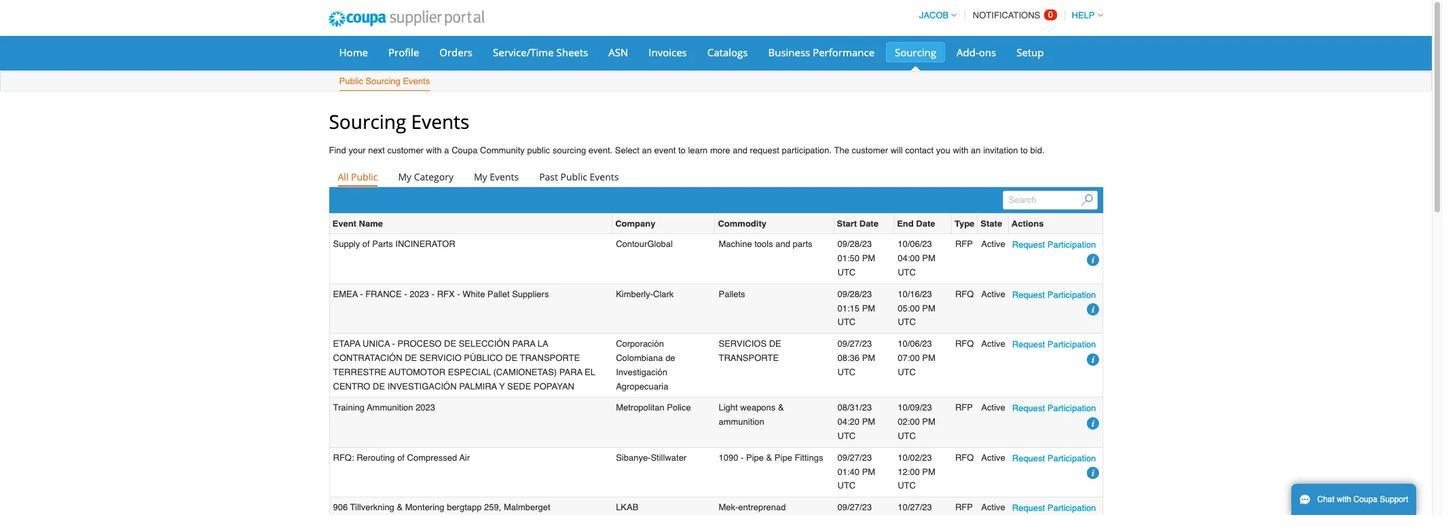 Task type: vqa. For each thing, say whether or not it's contained in the screenshot.


Task type: describe. For each thing, give the bounding box(es) containing it.
suppliers
[[512, 289, 549, 299]]

rfx
[[437, 289, 455, 299]]

navigation containing notifications 0
[[914, 2, 1104, 29]]

de up training ammunition 2023
[[373, 381, 385, 392]]

past public events link
[[531, 168, 628, 187]]

service/time sheets link
[[484, 42, 597, 62]]

active for 10/06/23 07:00 pm utc
[[982, 339, 1006, 349]]

event
[[655, 145, 676, 156]]

orders
[[440, 46, 473, 59]]

utc for 10/16/23 05:00 pm utc
[[898, 317, 916, 328]]

request participation for 10/02/23 12:00 pm utc
[[1013, 454, 1097, 464]]

rerouting
[[357, 453, 395, 463]]

1 horizontal spatial para
[[560, 367, 583, 378]]

notifications 0
[[973, 10, 1054, 20]]

my category
[[398, 171, 454, 184]]

Search text field
[[1003, 191, 1098, 210]]

chat with coupa support
[[1318, 495, 1409, 505]]

transporte inside etapa unica - proceso de selección para la contratación de servicio público de transporte terrestre automotor especial (camionetas) para el centro de investigación palmira y sede popayan
[[520, 353, 580, 363]]

rfp for 10/09/23
[[956, 403, 973, 413]]

jacob
[[920, 10, 949, 20]]

- right france
[[404, 289, 407, 299]]

sourcing for sourcing
[[895, 46, 937, 59]]

police
[[667, 403, 691, 413]]

1 pipe from the left
[[747, 453, 764, 463]]

sheets
[[557, 46, 588, 59]]

participation for 10/16/23 05:00 pm utc
[[1048, 290, 1097, 300]]

selección
[[459, 339, 510, 349]]

request for 10/06/23 07:00 pm utc
[[1013, 340, 1046, 350]]

1 horizontal spatial and
[[776, 239, 791, 250]]

08:36
[[838, 353, 860, 363]]

request
[[750, 145, 780, 156]]

tillverkning
[[350, 503, 395, 513]]

events up a
[[411, 109, 470, 135]]

de up automotor
[[405, 353, 417, 363]]

learn
[[688, 145, 708, 156]]

10/06/23 for 07:00
[[898, 339, 933, 349]]

date for start date
[[860, 219, 879, 229]]

02:00
[[898, 417, 920, 427]]

company button
[[616, 217, 656, 231]]

pm for 08:36
[[863, 353, 876, 363]]

invitation
[[984, 145, 1019, 156]]

active for 10/06/23 04:00 pm utc
[[982, 239, 1006, 250]]

10/09/23
[[898, 403, 933, 413]]

sourcing link
[[887, 42, 946, 62]]

business performance
[[769, 46, 875, 59]]

clark
[[654, 289, 674, 299]]

name
[[359, 219, 383, 229]]

sibanye-
[[616, 453, 651, 463]]

rfq for 10/02/23 12:00 pm utc
[[956, 453, 974, 463]]

catalogs link
[[699, 42, 757, 62]]

my events
[[474, 171, 519, 184]]

- right emea
[[360, 289, 363, 299]]

air
[[460, 453, 470, 463]]

utc for 09/28/23 01:50 pm utc
[[838, 268, 856, 278]]

supply
[[333, 239, 360, 250]]

weapons
[[741, 403, 776, 413]]

sourcing
[[553, 145, 586, 156]]

2 pipe from the left
[[775, 453, 793, 463]]

sourcing inside public sourcing events link
[[366, 76, 401, 86]]

more
[[711, 145, 731, 156]]

setup link
[[1008, 42, 1053, 62]]

09/27/23 for 01:40
[[838, 453, 872, 463]]

events down "community" in the left of the page
[[490, 171, 519, 184]]

participation for 10/06/23 04:00 pm utc
[[1048, 240, 1097, 250]]

- right "rfx"
[[457, 289, 460, 299]]

orders link
[[431, 42, 482, 62]]

add-
[[957, 46, 979, 59]]

utc for 09/27/23 08:36 pm utc
[[838, 367, 856, 378]]

10/27/23
[[898, 503, 936, 516]]

public sourcing events
[[339, 76, 430, 86]]

setup
[[1017, 46, 1044, 59]]

all
[[338, 171, 349, 184]]

2 to from the left
[[1021, 145, 1028, 156]]

mek-
[[719, 503, 739, 513]]

asn link
[[600, 42, 637, 62]]

pm for 04:20
[[863, 417, 876, 427]]

10/16/23
[[898, 289, 933, 299]]

906
[[333, 503, 348, 513]]

automotor
[[389, 367, 446, 378]]

de up (camionetas)
[[505, 353, 518, 363]]

servicios
[[719, 339, 767, 349]]

malmberget
[[504, 503, 551, 513]]

request participation button for 10/06/23 04:00 pm utc
[[1013, 238, 1097, 252]]

training ammunition 2023
[[333, 403, 435, 413]]

event.
[[589, 145, 613, 156]]

service/time sheets
[[493, 46, 588, 59]]

events down profile
[[403, 76, 430, 86]]

category
[[414, 171, 454, 184]]

jacob link
[[914, 10, 957, 20]]

pallets
[[719, 289, 746, 299]]

1 customer from the left
[[388, 145, 424, 156]]

invoices link
[[640, 42, 696, 62]]

corporación
[[616, 339, 664, 349]]

sibanye-stillwater
[[616, 453, 687, 463]]

1 vertical spatial 2023
[[416, 403, 435, 413]]

commodity
[[718, 219, 767, 229]]

light
[[719, 403, 738, 413]]

pm for 01:50
[[863, 254, 876, 264]]

participation for 10/09/23 02:00 pm utc
[[1048, 404, 1097, 414]]

utc for 10/06/23 04:00 pm utc
[[898, 268, 916, 278]]

especial
[[448, 367, 491, 378]]

rfq for 10/16/23 05:00 pm utc
[[956, 289, 974, 299]]

support
[[1381, 495, 1409, 505]]

& for light weapons & ammunition
[[778, 403, 784, 413]]

public down home link at the top left of the page
[[339, 76, 363, 86]]

public for all
[[351, 171, 378, 184]]

chat with coupa support button
[[1292, 484, 1417, 516]]

request participation for 10/06/23 07:00 pm utc
[[1013, 340, 1097, 350]]

start
[[837, 219, 857, 229]]

servicio
[[420, 353, 462, 363]]

pm for 02:00
[[923, 417, 936, 427]]

1 an from the left
[[642, 145, 652, 156]]

find your next customer with a coupa community public sourcing event. select an event to learn more and request participation. the customer will contact you with an invitation to bid.
[[329, 145, 1045, 156]]

request participation button for 10/02/23 12:00 pm utc
[[1013, 452, 1097, 466]]

chat
[[1318, 495, 1335, 505]]

pm for 01:15
[[863, 303, 876, 314]]

type
[[955, 219, 975, 229]]

community
[[480, 145, 525, 156]]

01:50
[[838, 254, 860, 264]]

date for end date
[[917, 219, 936, 229]]

request for 10/16/23 05:00 pm utc
[[1013, 290, 1046, 300]]

actions
[[1012, 219, 1044, 229]]

sede
[[507, 381, 531, 392]]

de up servicio
[[444, 339, 457, 349]]

select
[[615, 145, 640, 156]]

my events link
[[465, 168, 528, 187]]

rfp for 10/06/23
[[956, 239, 973, 250]]

0 vertical spatial and
[[733, 145, 748, 156]]

3 rfp from the top
[[956, 503, 973, 513]]

business performance link
[[760, 42, 884, 62]]

08/31/23
[[838, 403, 872, 413]]



Task type: locate. For each thing, give the bounding box(es) containing it.
0 horizontal spatial coupa
[[452, 145, 478, 156]]

0 horizontal spatial of
[[363, 239, 370, 250]]

home
[[339, 46, 368, 59]]

2 vertical spatial 09/27/23
[[838, 503, 875, 516]]

public right all at the top left of page
[[351, 171, 378, 184]]

rfq right 10/16/23
[[956, 289, 974, 299]]

sourcing inside sourcing 'link'
[[895, 46, 937, 59]]

- right unica
[[392, 339, 395, 349]]

0 vertical spatial of
[[363, 239, 370, 250]]

and right tools
[[776, 239, 791, 250]]

09/28/23 01:15 pm utc
[[838, 289, 876, 328]]

coupa supplier portal image
[[319, 2, 494, 36]]

0 horizontal spatial para
[[513, 339, 536, 349]]

0 vertical spatial 09/27/23
[[838, 339, 872, 349]]

pm inside 10/02/23 12:00 pm utc
[[923, 467, 936, 477]]

transporte inside servicios de transporte
[[719, 353, 779, 363]]

transporte down servicios at the bottom of page
[[719, 353, 779, 363]]

1 active from the top
[[982, 239, 1006, 250]]

supply of parts incinerator
[[333, 239, 456, 250]]

1 to from the left
[[679, 145, 686, 156]]

utc down 02:00
[[898, 431, 916, 442]]

catalogs
[[708, 46, 748, 59]]

sourcing down jacob
[[895, 46, 937, 59]]

04:00
[[898, 254, 920, 264]]

09/27/23 down 09/27/23 01:40 pm utc
[[838, 503, 875, 516]]

09/28/23 for 01:50
[[838, 239, 872, 250]]

2 customer from the left
[[852, 145, 889, 156]]

company
[[616, 219, 656, 229]]

2023
[[410, 289, 429, 299], [416, 403, 435, 413]]

utc inside '09/27/23 08:36 pm utc'
[[838, 367, 856, 378]]

to left learn
[[679, 145, 686, 156]]

de inside servicios de transporte
[[769, 339, 782, 349]]

6 request from the top
[[1013, 504, 1046, 514]]

utc inside 10/02/23 12:00 pm utc
[[898, 481, 916, 491]]

rfp right 10/09/23
[[956, 403, 973, 413]]

0 vertical spatial rfp
[[956, 239, 973, 250]]

my for my category
[[398, 171, 412, 184]]

para left la on the left of page
[[513, 339, 536, 349]]

1 vertical spatial sourcing
[[366, 76, 401, 86]]

next
[[368, 145, 385, 156]]

2 request from the top
[[1013, 290, 1046, 300]]

09/27/23 up 08:36
[[838, 339, 872, 349]]

0 horizontal spatial and
[[733, 145, 748, 156]]

pm inside 08/31/23 04:20 pm utc
[[863, 417, 876, 427]]

0 vertical spatial para
[[513, 339, 536, 349]]

1 horizontal spatial &
[[767, 453, 773, 463]]

1 horizontal spatial with
[[953, 145, 969, 156]]

- inside etapa unica - proceso de selección para la contratación de servicio público de transporte terrestre automotor especial (camionetas) para el centro de investigación palmira y sede popayan
[[392, 339, 395, 349]]

start date button
[[837, 217, 879, 231]]

3 rfq from the top
[[956, 453, 974, 463]]

1 date from the left
[[860, 219, 879, 229]]

your
[[349, 145, 366, 156]]

1 horizontal spatial an
[[972, 145, 981, 156]]

utc down the 04:20
[[838, 431, 856, 442]]

1 vertical spatial of
[[398, 453, 405, 463]]

3 request from the top
[[1013, 340, 1046, 350]]

request participation button for 10/09/23 02:00 pm utc
[[1013, 402, 1097, 416]]

pm right '01:40'
[[863, 467, 876, 477]]

add-ons
[[957, 46, 997, 59]]

rfp right 10/27/23
[[956, 503, 973, 513]]

3 09/27/23 from the top
[[838, 503, 875, 516]]

my for my events
[[474, 171, 488, 184]]

1 vertical spatial rfp
[[956, 403, 973, 413]]

1 vertical spatial and
[[776, 239, 791, 250]]

09/27/23 01:40 pm utc
[[838, 453, 876, 491]]

10/06/23
[[898, 239, 933, 250], [898, 339, 933, 349]]

pm inside '09/27/23 08:36 pm utc'
[[863, 353, 876, 363]]

pm inside "09/28/23 01:50 pm utc"
[[863, 254, 876, 264]]

pm for 04:00
[[923, 254, 936, 264]]

participation
[[1048, 240, 1097, 250], [1048, 290, 1097, 300], [1048, 340, 1097, 350], [1048, 404, 1097, 414], [1048, 454, 1097, 464], [1048, 504, 1097, 514]]

1 request from the top
[[1013, 240, 1046, 250]]

10/06/23 inside "10/06/23 04:00 pm utc"
[[898, 239, 933, 250]]

0 vertical spatial 09/28/23
[[838, 239, 872, 250]]

metropolitan
[[616, 403, 665, 413]]

event
[[333, 219, 357, 229]]

1 participation from the top
[[1048, 240, 1097, 250]]

proceso
[[398, 339, 442, 349]]

utc for 09/27/23 01:40 pm utc
[[838, 481, 856, 491]]

utc down 12:00
[[898, 481, 916, 491]]

utc inside 10/16/23 05:00 pm utc
[[898, 317, 916, 328]]

5 request participation button from the top
[[1013, 452, 1097, 466]]

tools
[[755, 239, 774, 250]]

& left fittings
[[767, 453, 773, 463]]

customer
[[388, 145, 424, 156], [852, 145, 889, 156]]

utc inside "09/28/23 01:50 pm utc"
[[838, 268, 856, 278]]

1 request participation button from the top
[[1013, 238, 1097, 252]]

public right the past
[[561, 171, 588, 184]]

2 active from the top
[[982, 289, 1006, 299]]

request inside active request participation
[[1013, 504, 1046, 514]]

entreprenad
[[739, 503, 786, 513]]

active
[[982, 239, 1006, 250], [982, 289, 1006, 299], [982, 339, 1006, 349], [982, 403, 1006, 413], [982, 453, 1006, 463], [982, 503, 1006, 513]]

&
[[778, 403, 784, 413], [767, 453, 773, 463], [397, 503, 403, 513]]

0 vertical spatial rfq
[[956, 289, 974, 299]]

10/16/23 05:00 pm utc
[[898, 289, 936, 328]]

and right the more
[[733, 145, 748, 156]]

rfq right 10/02/23
[[956, 453, 974, 463]]

rfq:
[[333, 453, 354, 463]]

with right you
[[953, 145, 969, 156]]

2 my from the left
[[474, 171, 488, 184]]

0 horizontal spatial date
[[860, 219, 879, 229]]

participation for 10/02/23 12:00 pm utc
[[1048, 454, 1097, 464]]

4 request from the top
[[1013, 404, 1046, 414]]

active inside active request participation
[[982, 503, 1006, 513]]

of right rerouting
[[398, 453, 405, 463]]

5 request from the top
[[1013, 454, 1046, 464]]

1 horizontal spatial transporte
[[719, 353, 779, 363]]

& for 906 tillverkning & montering bergtapp 259, malmberget
[[397, 503, 403, 513]]

1 09/27/23 from the top
[[838, 339, 872, 349]]

- left "rfx"
[[432, 289, 435, 299]]

pm down 10/16/23
[[923, 303, 936, 314]]

utc down 04:00 at right
[[898, 268, 916, 278]]

10/09/23 02:00 pm utc
[[898, 403, 936, 442]]

utc down the 05:00
[[898, 317, 916, 328]]

1 horizontal spatial to
[[1021, 145, 1028, 156]]

utc down 08:36
[[838, 367, 856, 378]]

1 vertical spatial 10/06/23
[[898, 339, 933, 349]]

2 09/27/23 from the top
[[838, 453, 872, 463]]

emea
[[333, 289, 358, 299]]

1 horizontal spatial of
[[398, 453, 405, 463]]

1 rfp from the top
[[956, 239, 973, 250]]

09/28/23 01:50 pm utc
[[838, 239, 876, 278]]

pm right 07:00
[[923, 353, 936, 363]]

utc inside 08/31/23 04:20 pm utc
[[838, 431, 856, 442]]

& inside light weapons & ammunition
[[778, 403, 784, 413]]

259,
[[484, 503, 502, 513]]

state button
[[981, 217, 1003, 231]]

request for 10/02/23 12:00 pm utc
[[1013, 454, 1046, 464]]

04:20
[[838, 417, 860, 427]]

pm down 10/02/23
[[923, 467, 936, 477]]

2 10/06/23 from the top
[[898, 339, 933, 349]]

0 horizontal spatial customer
[[388, 145, 424, 156]]

pm for 05:00
[[923, 303, 936, 314]]

08/31/23 04:20 pm utc
[[838, 403, 876, 442]]

4 participation from the top
[[1048, 404, 1097, 414]]

2 an from the left
[[972, 145, 981, 156]]

5 participation from the top
[[1048, 454, 1097, 464]]

rfq for 10/06/23 07:00 pm utc
[[956, 339, 974, 349]]

participation for 10/06/23 07:00 pm utc
[[1048, 340, 1097, 350]]

pm inside 09/28/23 01:15 pm utc
[[863, 303, 876, 314]]

pipe left fittings
[[775, 453, 793, 463]]

rfq
[[956, 289, 974, 299], [956, 339, 974, 349], [956, 453, 974, 463]]

bergtapp
[[447, 503, 482, 513]]

investigación
[[388, 381, 457, 392]]

0 horizontal spatial transporte
[[520, 353, 580, 363]]

servicios de transporte
[[719, 339, 782, 363]]

utc down 01:50
[[838, 268, 856, 278]]

all public
[[338, 171, 378, 184]]

0 vertical spatial sourcing
[[895, 46, 937, 59]]

2023 down investigación
[[416, 403, 435, 413]]

pipe right 1090
[[747, 453, 764, 463]]

the
[[835, 145, 850, 156]]

utc for 10/02/23 12:00 pm utc
[[898, 481, 916, 491]]

home link
[[330, 42, 377, 62]]

2 vertical spatial sourcing
[[329, 109, 406, 135]]

0 vertical spatial 10/06/23
[[898, 239, 933, 250]]

10/06/23 for 04:00
[[898, 239, 933, 250]]

de right servicios at the bottom of page
[[769, 339, 782, 349]]

10/06/23 up 04:00 at right
[[898, 239, 933, 250]]

tab list
[[329, 168, 1104, 187]]

sourcing events
[[329, 109, 470, 135]]

0 horizontal spatial with
[[426, 145, 442, 156]]

request for 10/09/23 02:00 pm utc
[[1013, 404, 1046, 414]]

2 participation from the top
[[1048, 290, 1097, 300]]

rfp down "type" button
[[956, 239, 973, 250]]

10/06/23 07:00 pm utc
[[898, 339, 936, 378]]

0 vertical spatial &
[[778, 403, 784, 413]]

1 vertical spatial 09/28/23
[[838, 289, 872, 299]]

participation.
[[782, 145, 832, 156]]

1 horizontal spatial coupa
[[1354, 495, 1378, 505]]

10/02/23
[[898, 453, 933, 463]]

09/28/23 up "01:15"
[[838, 289, 872, 299]]

request participation for 10/09/23 02:00 pm utc
[[1013, 404, 1097, 414]]

my left category
[[398, 171, 412, 184]]

0 horizontal spatial &
[[397, 503, 403, 513]]

09/27/23 up '01:40'
[[838, 453, 872, 463]]

0 vertical spatial 2023
[[410, 289, 429, 299]]

1090 - pipe & pipe fittings
[[719, 453, 824, 463]]

active for 10/16/23 05:00 pm utc
[[982, 289, 1006, 299]]

past public events
[[539, 171, 619, 184]]

1 my from the left
[[398, 171, 412, 184]]

1 request participation from the top
[[1013, 240, 1097, 250]]

906 tillverkning & montering bergtapp 259, malmberget
[[333, 503, 551, 513]]

my
[[398, 171, 412, 184], [474, 171, 488, 184]]

start date
[[837, 219, 879, 229]]

with inside button
[[1338, 495, 1352, 505]]

request participation button
[[1013, 238, 1097, 252], [1013, 288, 1097, 302], [1013, 338, 1097, 352], [1013, 402, 1097, 416], [1013, 452, 1097, 466], [1013, 501, 1097, 516]]

pm inside "10/06/23 04:00 pm utc"
[[923, 254, 936, 264]]

active request participation
[[982, 503, 1097, 514]]

09/27/23 inside '09/27/23 08:36 pm utc'
[[838, 339, 872, 349]]

2 vertical spatial &
[[397, 503, 403, 513]]

pm for 12:00
[[923, 467, 936, 477]]

09/28/23 inside "09/28/23 01:50 pm utc"
[[838, 239, 872, 250]]

1 vertical spatial coupa
[[1354, 495, 1378, 505]]

customer left will
[[852, 145, 889, 156]]

light weapons & ammunition
[[719, 403, 784, 427]]

coupa inside chat with coupa support button
[[1354, 495, 1378, 505]]

utc inside 09/27/23 01:40 pm utc
[[838, 481, 856, 491]]

public sourcing events link
[[339, 73, 431, 91]]

1 vertical spatial para
[[560, 367, 583, 378]]

sourcing down profile
[[366, 76, 401, 86]]

to left bid.
[[1021, 145, 1028, 156]]

with
[[426, 145, 442, 156], [953, 145, 969, 156], [1338, 495, 1352, 505]]

1 rfq from the top
[[956, 289, 974, 299]]

4 request participation from the top
[[1013, 404, 1097, 414]]

ons
[[979, 46, 997, 59]]

event name
[[333, 219, 383, 229]]

01:15
[[838, 303, 860, 314]]

6 participation from the top
[[1048, 504, 1097, 514]]

tab list containing all public
[[329, 168, 1104, 187]]

09/27/23 08:36 pm utc
[[838, 339, 876, 378]]

utc down 07:00
[[898, 367, 916, 378]]

pm for 07:00
[[923, 353, 936, 363]]

2 date from the left
[[917, 219, 936, 229]]

utc inside "10/06/23 04:00 pm utc"
[[898, 268, 916, 278]]

events down event.
[[590, 171, 619, 184]]

invoices
[[649, 46, 687, 59]]

2 transporte from the left
[[719, 353, 779, 363]]

2 vertical spatial rfp
[[956, 503, 973, 513]]

machine
[[719, 239, 752, 250]]

pm inside 10/09/23 02:00 pm utc
[[923, 417, 936, 427]]

pm right 08:36
[[863, 353, 876, 363]]

2 rfq from the top
[[956, 339, 974, 349]]

date right the end
[[917, 219, 936, 229]]

sourcing up "next"
[[329, 109, 406, 135]]

utc down "01:15"
[[838, 317, 856, 328]]

active for 10/09/23 02:00 pm utc
[[982, 403, 1006, 413]]

para left el
[[560, 367, 583, 378]]

0 horizontal spatial pipe
[[747, 453, 764, 463]]

event name button
[[333, 217, 383, 231]]

0
[[1049, 10, 1054, 20]]

events
[[403, 76, 430, 86], [411, 109, 470, 135], [490, 171, 519, 184], [590, 171, 619, 184]]

1 vertical spatial rfq
[[956, 339, 974, 349]]

an left invitation
[[972, 145, 981, 156]]

all public link
[[329, 168, 387, 187]]

pm right 01:50
[[863, 254, 876, 264]]

0 horizontal spatial my
[[398, 171, 412, 184]]

1 vertical spatial 09/27/23
[[838, 453, 872, 463]]

2 09/28/23 from the top
[[838, 289, 872, 299]]

- right 1090
[[741, 453, 744, 463]]

5 request participation from the top
[[1013, 454, 1097, 464]]

popayan
[[534, 381, 575, 392]]

navigation
[[914, 2, 1104, 29]]

10/06/23 inside 10/06/23 07:00 pm utc
[[898, 339, 933, 349]]

07:00
[[898, 353, 920, 363]]

my down "community" in the left of the page
[[474, 171, 488, 184]]

3 participation from the top
[[1048, 340, 1097, 350]]

09/27/23 for 08:36
[[838, 339, 872, 349]]

utc for 08/31/23 04:20 pm utc
[[838, 431, 856, 442]]

public for past
[[561, 171, 588, 184]]

pm right 04:00 at right
[[923, 254, 936, 264]]

2 request participation button from the top
[[1013, 288, 1097, 302]]

utc down '01:40'
[[838, 481, 856, 491]]

pm down 10/09/23
[[923, 417, 936, 427]]

utc for 09/28/23 01:15 pm utc
[[838, 317, 856, 328]]

an left event
[[642, 145, 652, 156]]

1 horizontal spatial date
[[917, 219, 936, 229]]

terrestre
[[333, 367, 387, 378]]

10/02/23 12:00 pm utc
[[898, 453, 936, 491]]

09/28/23 for 01:15
[[838, 289, 872, 299]]

coupa right a
[[452, 145, 478, 156]]

pallet
[[488, 289, 510, 299]]

rfq right 10/06/23 07:00 pm utc
[[956, 339, 974, 349]]

request participation for 10/16/23 05:00 pm utc
[[1013, 290, 1097, 300]]

1 10/06/23 from the top
[[898, 239, 933, 250]]

pm right "01:15"
[[863, 303, 876, 314]]

of left parts
[[363, 239, 370, 250]]

request participation for 10/06/23 04:00 pm utc
[[1013, 240, 1097, 250]]

utc for 10/09/23 02:00 pm utc
[[898, 431, 916, 442]]

with right chat
[[1338, 495, 1352, 505]]

participation inside active request participation
[[1048, 504, 1097, 514]]

etapa
[[333, 339, 361, 349]]

3 request participation from the top
[[1013, 340, 1097, 350]]

compressed
[[407, 453, 457, 463]]

2 vertical spatial rfq
[[956, 453, 974, 463]]

2 rfp from the top
[[956, 403, 973, 413]]

colombiana
[[616, 353, 663, 363]]

sourcing for sourcing events
[[329, 109, 406, 135]]

10/06/23 up 07:00
[[898, 339, 933, 349]]

help link
[[1066, 10, 1104, 20]]

my category link
[[390, 168, 463, 187]]

pm inside 09/27/23 01:40 pm utc
[[863, 467, 876, 477]]

centro
[[333, 381, 371, 392]]

2 horizontal spatial &
[[778, 403, 784, 413]]

request participation button for 10/06/23 07:00 pm utc
[[1013, 338, 1097, 352]]

customer right "next"
[[388, 145, 424, 156]]

1 horizontal spatial pipe
[[775, 453, 793, 463]]

6 active from the top
[[982, 503, 1006, 513]]

utc inside 10/09/23 02:00 pm utc
[[898, 431, 916, 442]]

state
[[981, 219, 1003, 229]]

09/28/23 inside 09/28/23 01:15 pm utc
[[838, 289, 872, 299]]

search image
[[1082, 194, 1094, 206]]

transporte down la on the left of page
[[520, 353, 580, 363]]

3 request participation button from the top
[[1013, 338, 1097, 352]]

& right weapons
[[778, 403, 784, 413]]

active for 10/02/23 12:00 pm utc
[[982, 453, 1006, 463]]

09/27/23 inside 09/27/23 01:40 pm utc
[[838, 453, 872, 463]]

public
[[339, 76, 363, 86], [351, 171, 378, 184], [561, 171, 588, 184]]

montering
[[405, 503, 445, 513]]

09/28/23 up 01:50
[[838, 239, 872, 250]]

performance
[[813, 46, 875, 59]]

pm down 08/31/23
[[863, 417, 876, 427]]

3 active from the top
[[982, 339, 1006, 349]]

coupa
[[452, 145, 478, 156], [1354, 495, 1378, 505]]

0 horizontal spatial to
[[679, 145, 686, 156]]

you
[[937, 145, 951, 156]]

utc inside 10/06/23 07:00 pm utc
[[898, 367, 916, 378]]

de
[[666, 353, 676, 363]]

1 horizontal spatial customer
[[852, 145, 889, 156]]

& left montering
[[397, 503, 403, 513]]

coupa left support
[[1354, 495, 1378, 505]]

utc for 10/06/23 07:00 pm utc
[[898, 367, 916, 378]]

with left a
[[426, 145, 442, 156]]

pm inside 10/06/23 07:00 pm utc
[[923, 353, 936, 363]]

2023 left "rfx"
[[410, 289, 429, 299]]

4 active from the top
[[982, 403, 1006, 413]]

request participation button for 10/16/23 05:00 pm utc
[[1013, 288, 1097, 302]]

request for 10/06/23 04:00 pm utc
[[1013, 240, 1046, 250]]

pm inside 10/16/23 05:00 pm utc
[[923, 303, 936, 314]]

6 request participation button from the top
[[1013, 501, 1097, 516]]

1 09/28/23 from the top
[[838, 239, 872, 250]]

0 horizontal spatial an
[[642, 145, 652, 156]]

1 vertical spatial &
[[767, 453, 773, 463]]

05:00
[[898, 303, 920, 314]]

1 transporte from the left
[[520, 353, 580, 363]]

utc inside 09/28/23 01:15 pm utc
[[838, 317, 856, 328]]

1 horizontal spatial my
[[474, 171, 488, 184]]

4 request participation button from the top
[[1013, 402, 1097, 416]]

2 request participation from the top
[[1013, 290, 1097, 300]]

0 vertical spatial coupa
[[452, 145, 478, 156]]

5 active from the top
[[982, 453, 1006, 463]]

pm for 01:40
[[863, 467, 876, 477]]

emea - france - 2023 - rfx - white pallet suppliers
[[333, 289, 549, 299]]

date right start
[[860, 219, 879, 229]]

2 horizontal spatial with
[[1338, 495, 1352, 505]]



